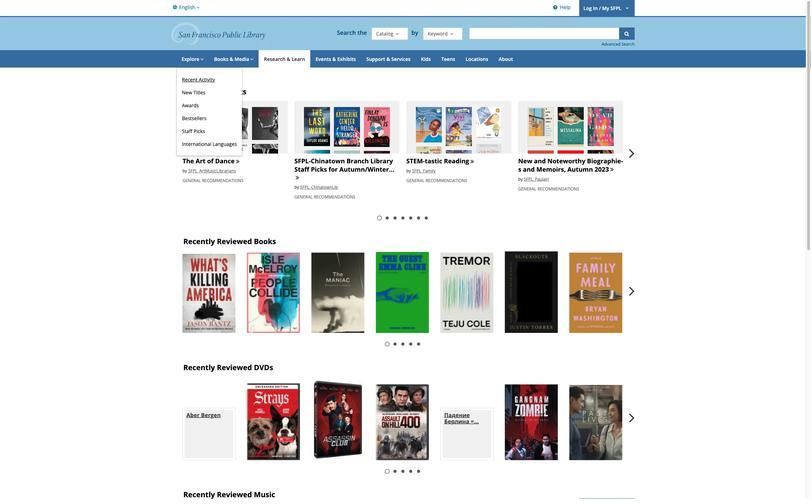 Task type: describe. For each thing, give the bounding box(es) containing it.
art
[[196, 157, 206, 165]]

search the
[[337, 29, 367, 37]]

of
[[207, 157, 214, 165]]

sfpl-­china­town branch library staff picks for autum­n/win­ter… link
[[294, 157, 394, 174]]

gangnam zombie link
[[505, 385, 558, 461]]

support
[[366, 56, 385, 62]]

by for biogr­aphie­s
[[518, 176, 523, 182]]

sfpl-
[[294, 157, 311, 165]]

labatut,
[[321, 264, 337, 270]]

sfpl_paulah
[[524, 176, 549, 182]]

media
[[235, 56, 249, 62]]

svg chevron double right image for sfpl-­china­town branch library staff picks for autum­n/win­ter…
[[294, 175, 301, 181]]

explore link
[[176, 50, 209, 68]]

lives
[[587, 389, 601, 396]]

san francisco public library image
[[171, 22, 266, 45]]

the for the guest by cline, emma
[[380, 255, 390, 263]]

keyword button
[[423, 28, 462, 40]]

strays
[[251, 387, 268, 394]]

0 vertical spatial search
[[337, 29, 356, 37]]

recent activity
[[182, 76, 215, 83]]

zombie
[[509, 394, 529, 402]]

about link
[[494, 50, 518, 68]]

gangnam zombie
[[509, 388, 536, 402]]

english
[[179, 4, 195, 10]]

the art of dance - sfpl_artmusiclibrarians image
[[183, 101, 288, 220]]

recent for recent activity
[[182, 76, 198, 83]]

sfpl-­china­town branch library staff picks for autum­n/win­ter…
[[294, 157, 394, 174]]

rantz,
[[192, 265, 204, 271]]

help circled image
[[552, 4, 559, 10]]

sfpl_family link
[[412, 168, 436, 174]]

stem-tastic reading - sfpl_family image
[[406, 101, 512, 230]]

by for the maniac
[[315, 264, 320, 270]]

the art of dance link
[[183, 157, 235, 165]]

general recommendations for dance
[[183, 178, 244, 184]]

advanced search
[[602, 41, 635, 47]]

log in / my sfpl link
[[579, 0, 635, 16]]

aber bergen link
[[183, 408, 236, 461]]

collide
[[271, 256, 290, 264]]

1 vertical spatial search
[[622, 41, 635, 47]]

advanced
[[602, 41, 621, 47]]

general recommendations down sfpl_family link
[[406, 178, 467, 184]]

past
[[573, 389, 585, 396]]

by for what's killing…
[[186, 265, 191, 271]]

assault
[[380, 388, 400, 396]]

/
[[599, 5, 601, 11]]

catalog button
[[372, 28, 408, 40]]

by down stem-
[[406, 168, 411, 174]]

general for biogr­aphie­s
[[518, 186, 537, 192]]

0 vertical spatial staff
[[211, 86, 228, 96]]

events
[[316, 56, 331, 62]]

400
[[380, 394, 389, 402]]

gangnam
[[509, 388, 536, 396]]

recent staff lists
[[183, 86, 247, 96]]

берлина
[[444, 418, 469, 425]]

aber
[[186, 411, 200, 419]]

svg chevron double right image for biogr­aphie­s
[[609, 167, 615, 173]]

reading
[[444, 157, 469, 165]]

by inside blackouts by torres, justin
[[509, 263, 514, 269]]

international languages link
[[177, 138, 242, 151]]

0 vertical spatial books
[[214, 56, 228, 62]]

arrow image
[[195, 3, 200, 11]]

locations
[[466, 56, 488, 62]]

advanced search link
[[602, 41, 635, 47]]

support & services link
[[361, 50, 416, 68]]

benjamín
[[338, 264, 357, 270]]

bestsellers link
[[177, 112, 242, 125]]

general recommendations for biogr­aphie­s
[[518, 186, 579, 192]]

arrow image for books & media
[[249, 56, 254, 62]]

by sfpl_chinatownlib
[[294, 184, 338, 190]]

by sfpl_paulah
[[518, 176, 549, 182]]

recent activity link
[[177, 73, 242, 86]]

by for people collide
[[251, 264, 256, 270]]

club
[[340, 383, 353, 390]]

jason
[[205, 265, 216, 271]]

isle
[[274, 264, 281, 270]]

books & media
[[214, 56, 249, 62]]

recommendations for dance
[[202, 178, 244, 184]]

people
[[251, 256, 270, 264]]

sfpl_family
[[412, 168, 436, 174]]

family
[[573, 256, 592, 264]]

by for library
[[294, 184, 299, 190]]

for
[[329, 165, 338, 174]]

notew­orthy
[[548, 157, 586, 165]]

staff inside staff picks link
[[182, 128, 192, 135]]

& for support
[[387, 56, 390, 62]]

services
[[391, 56, 411, 62]]

people collide by mcelroy, isle
[[251, 256, 290, 270]]

staff inside sfpl-­china­town branch library staff picks for autum­n/win­ter…
[[294, 165, 309, 174]]

catalog
[[376, 30, 393, 37]]

english link
[[171, 0, 201, 14]]

падение берлина =… link
[[441, 408, 494, 461]]

0 vertical spatial picks
[[194, 128, 205, 135]]

and up sfpl_paulah
[[534, 157, 546, 165]]

sfpl_chinatownlib link
[[300, 184, 338, 190]]

svg dots active image for recent staff lists
[[377, 215, 382, 221]]

washington,
[[579, 264, 604, 270]]

new titles
[[182, 89, 205, 96]]

stem-
[[406, 157, 425, 165]]

assault on hill 400
[[380, 388, 420, 402]]

recent for recent staff lists
[[183, 86, 209, 96]]

help link
[[550, 0, 572, 16]]

general down by sfpl_family
[[406, 178, 425, 184]]

cline,
[[386, 263, 396, 269]]

the guest by cline, emma
[[380, 255, 410, 269]]

reviewed for dvds
[[217, 362, 252, 372]]

the
[[358, 29, 367, 37]]

staff picks
[[182, 128, 205, 135]]

new and notew­orthy biogr­aphie­s and memoirs, autumn 2023 link
[[518, 157, 623, 174]]

­tasti­c
[[425, 157, 442, 165]]

tremor by cole, teju
[[444, 256, 469, 270]]

by inside 'tremor by cole, teju'
[[444, 264, 449, 270]]

autum­n/win­ter…
[[339, 165, 394, 174]]

research & learn link
[[259, 50, 310, 68]]

what's killing… by rantz, jason
[[186, 257, 229, 271]]

my
[[602, 5, 609, 11]]

awards
[[182, 102, 199, 109]]



Task type: locate. For each thing, give the bounding box(es) containing it.
0 vertical spatial svg dots active image
[[377, 215, 382, 221]]

events & exhibits link
[[310, 50, 361, 68]]

3 & from the left
[[332, 56, 336, 62]]

& for research
[[287, 56, 290, 62]]

0 vertical spatial new
[[182, 89, 192, 96]]

& for books
[[230, 56, 233, 62]]

0 horizontal spatial svg chevron double right image
[[235, 159, 241, 165]]

0 vertical spatial recent
[[182, 76, 198, 83]]

the for the art of dance
[[183, 157, 194, 165]]

new inside the new and notew­orthy biogr­aphie­s and memoirs, autumn 2023
[[518, 157, 532, 165]]

hill
[[410, 388, 420, 396]]

kids
[[421, 56, 431, 62]]

1 horizontal spatial svg chevron double right image
[[469, 159, 475, 165]]

svg chevron double right image for dance
[[235, 159, 241, 165]]

svg chevron double right image down languages
[[235, 159, 241, 165]]

by down the art of dance link
[[183, 168, 187, 174]]

general for library
[[294, 194, 313, 200]]

about
[[499, 56, 513, 62]]

the
[[183, 157, 194, 165], [380, 255, 390, 263], [315, 256, 326, 264]]

0 vertical spatial svg chevron double right image
[[469, 159, 475, 165]]

awards link
[[177, 99, 242, 112]]

recommendations for library
[[314, 194, 355, 200]]

picks left for
[[311, 165, 327, 174]]

by left cline,
[[380, 263, 385, 269]]

recommendations down memoirs, on the top right of the page
[[538, 186, 579, 192]]

0 horizontal spatial search
[[337, 29, 356, 37]]

­china­town
[[311, 157, 345, 165]]

arrow image right sfpl
[[623, 4, 631, 11]]

4 & from the left
[[387, 56, 390, 62]]

by for the guest
[[380, 263, 385, 269]]

1 horizontal spatial books
[[254, 236, 276, 246]]

1 reviewed from the top
[[217, 236, 252, 246]]

reviewed left dvds
[[217, 362, 252, 372]]

new up 'by sfpl_paulah'
[[518, 157, 532, 165]]

killing…
[[207, 257, 229, 265]]

emma
[[398, 263, 410, 269]]

1 vertical spatial recently
[[183, 362, 215, 372]]

new for new and notew­orthy biogr­aphie­s and memoirs, autumn 2023
[[518, 157, 532, 165]]

support & services
[[366, 56, 411, 62]]

& for events
[[332, 56, 336, 62]]

by for dance
[[183, 168, 187, 174]]

new for new titles
[[182, 89, 192, 96]]

exhibits
[[337, 56, 356, 62]]

1 horizontal spatial the
[[315, 256, 326, 264]]

1 vertical spatial svg chevron double right image
[[294, 175, 301, 181]]

recently reviewed books
[[183, 236, 276, 246]]

2 vertical spatial staff
[[294, 165, 309, 174]]

2 & from the left
[[287, 56, 290, 62]]

activity
[[199, 76, 215, 83]]

books left media
[[214, 56, 228, 62]]

maniac
[[327, 256, 347, 264]]

1 vertical spatial books
[[254, 236, 276, 246]]

arrow image for explore
[[199, 56, 204, 62]]

svg dots not active image
[[385, 215, 390, 221], [408, 215, 414, 221], [424, 215, 429, 221], [400, 342, 406, 347], [408, 342, 414, 347], [416, 469, 421, 475]]

assault on hill 400 link
[[376, 385, 429, 461]]

international languages
[[182, 141, 237, 147]]

svg chevron double right image right autumn
[[609, 167, 615, 173]]

the left art
[[183, 157, 194, 165]]

1 vertical spatial picks
[[311, 165, 327, 174]]

staff up by sfpl_chinatownlib
[[294, 165, 309, 174]]

by for family meal
[[573, 264, 578, 270]]

assassin club
[[315, 383, 353, 390]]

0 horizontal spatial picks
[[194, 128, 205, 135]]

general
[[183, 178, 201, 184], [406, 178, 425, 184], [518, 186, 537, 192], [294, 194, 313, 200]]

reviewed
[[217, 236, 252, 246], [217, 362, 252, 372]]

by left the sfpl_chinatownlib link
[[294, 184, 299, 190]]

search
[[337, 29, 356, 37], [622, 41, 635, 47]]

picks up international
[[194, 128, 205, 135]]

the art of dance
[[183, 157, 235, 165]]

staff
[[211, 86, 228, 96], [182, 128, 192, 135], [294, 165, 309, 174]]

svg dots not active image
[[392, 215, 398, 221], [400, 215, 406, 221], [416, 215, 421, 221], [392, 342, 398, 347], [416, 342, 421, 347], [392, 469, 398, 475], [400, 469, 406, 475], [408, 469, 414, 475]]

падение берлина =…
[[444, 411, 479, 425]]

1 vertical spatial reviewed
[[217, 362, 252, 372]]

sfpl
[[611, 5, 621, 11]]

& right support
[[387, 56, 390, 62]]

learn
[[292, 56, 305, 62]]

by left sfpl_paulah
[[518, 176, 523, 182]]

meal
[[593, 256, 607, 264]]

sfpl-chinatown branch library staff picks for autumn/winter 2023 - sfpl_chinatownlib image
[[294, 101, 400, 243]]

recommendations down stem-­tasti­c reading
[[426, 178, 467, 184]]

biogr­aphie­s
[[518, 157, 623, 174]]

2 horizontal spatial arrow image
[[623, 4, 631, 11]]

1 horizontal spatial search
[[622, 41, 635, 47]]

general recommendations down sfpl_artmusiclibrarians link
[[183, 178, 244, 184]]

the up cline,
[[380, 255, 390, 263]]

general for dance
[[183, 178, 201, 184]]

recommendations down sfpl_artmusiclibrarians link
[[202, 178, 244, 184]]

by sfpl_artmusiclibrarians
[[183, 168, 236, 174]]

2 horizontal spatial the
[[380, 255, 390, 263]]

sfpl_artmusiclibrarians link
[[188, 168, 236, 174]]

svg chevron double right image
[[235, 159, 241, 165], [609, 167, 615, 173]]

locations link
[[460, 50, 494, 68]]

past lives
[[573, 389, 601, 396]]

recently for recently reviewed books
[[183, 236, 215, 246]]

0 horizontal spatial svg dots active image
[[377, 215, 382, 221]]

new and noteworthy biographies and memoirs, autumn 2023 - sfpl_paulah image
[[518, 101, 624, 240]]

reviewed up killing…
[[217, 236, 252, 246]]

recently
[[183, 236, 215, 246], [183, 362, 215, 372]]

1 horizontal spatial arrow image
[[249, 56, 254, 62]]

1 vertical spatial recent
[[183, 86, 209, 96]]

recently reviewed dvds
[[183, 362, 273, 372]]

0 horizontal spatial arrow image
[[199, 56, 204, 62]]

svg dots active image
[[385, 342, 390, 347]]

sfpl_paulah link
[[524, 176, 549, 182]]

tremor
[[444, 256, 465, 264]]

arrow image inside log in / my sfpl link
[[623, 4, 631, 11]]

1 horizontal spatial staff
[[211, 86, 228, 96]]

new inside new titles link
[[182, 89, 192, 96]]

general down by sfpl_chinatownlib
[[294, 194, 313, 200]]

keyword
[[428, 30, 448, 37]]

None search field
[[469, 28, 619, 39]]

by inside the maniac by labatut, benjamín
[[315, 264, 320, 270]]

0 horizontal spatial staff
[[182, 128, 192, 135]]

staff picks link
[[177, 125, 242, 138]]

blackouts by torres, justin
[[509, 255, 540, 269]]

titles
[[193, 89, 205, 96]]

1 horizontal spatial svg chevron double right image
[[609, 167, 615, 173]]

the up labatut,
[[315, 256, 326, 264]]

bergen
[[201, 411, 221, 419]]

the inside the maniac by labatut, benjamín
[[315, 256, 326, 264]]

search image
[[623, 30, 630, 37]]

by left labatut,
[[315, 264, 320, 270]]

by down people
[[251, 264, 256, 270]]

recommendations down the sfpl_chinatownlib
[[314, 194, 355, 200]]

recommendations for biogr­aphie­s
[[538, 186, 579, 192]]

2 reviewed from the top
[[217, 362, 252, 372]]

1 & from the left
[[230, 56, 233, 62]]

and up 'by sfpl_paulah'
[[523, 165, 535, 174]]

& left learn
[[287, 56, 290, 62]]

books up people
[[254, 236, 276, 246]]

1 horizontal spatial svg dots active image
[[385, 469, 390, 475]]

the maniac by labatut, benjamín
[[315, 256, 357, 270]]

by left keyword on the right top of the page
[[411, 29, 420, 37]]

new and notew­orthy biogr­aphie­s and memoirs, autumn 2023
[[518, 157, 623, 174]]

languages
[[213, 141, 237, 147]]

1 vertical spatial new
[[518, 157, 532, 165]]

general recommendations down the sfpl_chinatownlib link
[[294, 194, 355, 200]]

svg dots active image
[[377, 215, 382, 221], [385, 469, 390, 475]]

reviewed for books
[[217, 236, 252, 246]]

teens link
[[436, 50, 460, 68]]

0 vertical spatial svg chevron double right image
[[235, 159, 241, 165]]

staff down recent activity link
[[211, 86, 228, 96]]

events & exhibits
[[316, 56, 356, 62]]

by inside family meal by washington, bryan
[[573, 264, 578, 270]]

search left the the
[[337, 29, 356, 37]]

1 vertical spatial svg chevron double right image
[[609, 167, 615, 173]]

guest
[[392, 255, 408, 263]]

recommendations
[[202, 178, 244, 184], [426, 178, 467, 184], [538, 186, 579, 192], [314, 194, 355, 200]]

by inside people collide by mcelroy, isle
[[251, 264, 256, 270]]

by left rantz,
[[186, 265, 191, 271]]

recent
[[182, 76, 198, 83], [183, 86, 209, 96]]

0 horizontal spatial new
[[182, 89, 192, 96]]

1 horizontal spatial new
[[518, 157, 532, 165]]

by left torres,
[[509, 263, 514, 269]]

arrow image
[[623, 4, 631, 11], [199, 56, 204, 62], [249, 56, 254, 62]]

arrow image up recent activity
[[199, 56, 204, 62]]

0 vertical spatial recently
[[183, 236, 215, 246]]

general down 'by sfpl_paulah'
[[518, 186, 537, 192]]

1 vertical spatial svg dots active image
[[385, 469, 390, 475]]

torres,
[[515, 263, 528, 269]]

kids link
[[416, 50, 436, 68]]

justin
[[529, 263, 540, 269]]

help
[[560, 4, 571, 10]]

log
[[584, 5, 592, 11]]

assassin club link
[[312, 380, 365, 461]]

arrow image for log in / my sfpl
[[623, 4, 631, 11]]

by down family at the bottom of page
[[573, 264, 578, 270]]

search down search "icon"
[[622, 41, 635, 47]]

1 recently from the top
[[183, 236, 215, 246]]

svg chevron double right image for stem-­tasti­c reading
[[469, 159, 475, 165]]

stem-­tasti­c reading
[[406, 157, 469, 165]]

by
[[411, 29, 420, 37], [183, 168, 187, 174], [406, 168, 411, 174], [518, 176, 523, 182], [294, 184, 299, 190]]

general down by sfpl_artmusiclibrarians at the top of page
[[183, 178, 201, 184]]

1 horizontal spatial picks
[[311, 165, 327, 174]]

2 recently from the top
[[183, 362, 215, 372]]

sfpl_chinatownlib
[[300, 184, 338, 190]]

staff down the bestsellers
[[182, 128, 192, 135]]

0 horizontal spatial books
[[214, 56, 228, 62]]

new left titles
[[182, 89, 192, 96]]

explore
[[182, 56, 199, 62]]

0 vertical spatial reviewed
[[217, 236, 252, 246]]

0 horizontal spatial svg chevron double right image
[[294, 175, 301, 181]]

general recommendations down 'sfpl_paulah' "link" on the top of page
[[518, 186, 579, 192]]

by inside what's killing… by rantz, jason
[[186, 265, 191, 271]]

0 horizontal spatial the
[[183, 157, 194, 165]]

new
[[182, 89, 192, 96], [518, 157, 532, 165]]

the for the maniac by labatut, benjamín
[[315, 256, 326, 264]]

arrow image inside books & media link
[[249, 56, 254, 62]]

cole,
[[450, 264, 460, 270]]

strays link
[[247, 384, 300, 461]]

books
[[214, 56, 228, 62], [254, 236, 276, 246]]

2 horizontal spatial staff
[[294, 165, 309, 174]]

by sfpl_family
[[406, 168, 436, 174]]

recent up new titles
[[182, 76, 198, 83]]

lists
[[230, 86, 247, 96]]

& left media
[[230, 56, 233, 62]]

log in / my sfpl
[[584, 5, 621, 11]]

recently for recently reviewed dvds
[[183, 362, 215, 372]]

arrow image inside explore link
[[199, 56, 204, 62]]

general recommendations for library
[[294, 194, 355, 200]]

by inside the guest by cline, emma
[[380, 263, 385, 269]]

research
[[264, 56, 286, 62]]

svg dots active image for recently reviewed dvds
[[385, 469, 390, 475]]

svg chevron double right image
[[469, 159, 475, 165], [294, 175, 301, 181]]

& right events
[[332, 56, 336, 62]]

stem-­tasti­c reading link
[[406, 157, 469, 165]]

by left cole,
[[444, 264, 449, 270]]

1 vertical spatial staff
[[182, 128, 192, 135]]

sfpl_artmusiclibrarians
[[188, 168, 236, 174]]

arrow image left the research at the top of the page
[[249, 56, 254, 62]]

picks inside sfpl-­china­town branch library staff picks for autum­n/win­ter…
[[311, 165, 327, 174]]

the inside the guest by cline, emma
[[380, 255, 390, 263]]

recent down recent activity
[[183, 86, 209, 96]]



Task type: vqa. For each thing, say whether or not it's contained in the screenshot.


